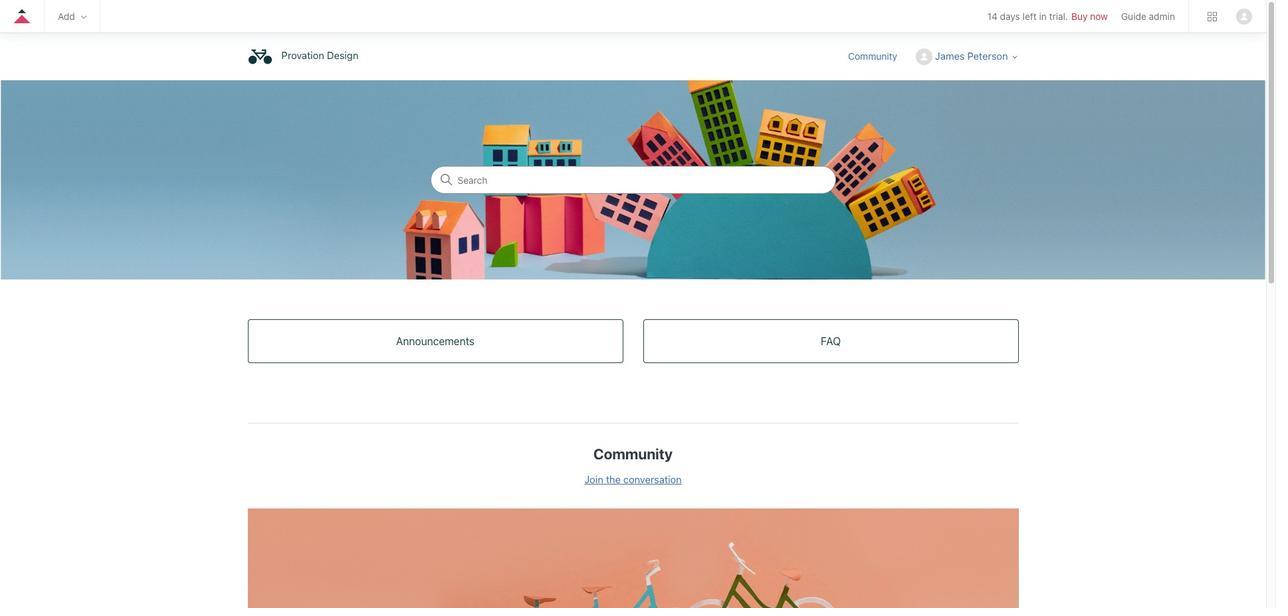 Task type: vqa. For each thing, say whether or not it's contained in the screenshot.
right EXPERIENCE
no



Task type: describe. For each thing, give the bounding box(es) containing it.
join the conversation
[[585, 474, 682, 486]]

in
[[1039, 11, 1047, 22]]

james peterson
[[935, 50, 1008, 62]]

14
[[988, 11, 998, 22]]

provation
[[282, 49, 324, 61]]

zendesk products image
[[1208, 12, 1217, 21]]

guide admin
[[1121, 11, 1175, 22]]

provation design help center home page image
[[248, 45, 272, 69]]

trial.
[[1049, 11, 1068, 22]]

provation design
[[282, 49, 359, 61]]

join the conversation link
[[585, 474, 682, 486]]

the
[[606, 474, 621, 486]]

now
[[1090, 11, 1108, 22]]

faq
[[821, 336, 841, 348]]

guide
[[1121, 11, 1147, 22]]

buy now link
[[1072, 11, 1108, 22]]

provation design link
[[248, 45, 365, 69]]

14 days left in trial. buy now
[[988, 11, 1108, 22]]

conversation
[[623, 474, 682, 486]]

faq link
[[644, 320, 1018, 363]]

days
[[1000, 11, 1020, 22]]

community link
[[848, 49, 911, 63]]

add
[[58, 11, 75, 22]]

community inside 'link'
[[848, 50, 897, 62]]

admin
[[1149, 11, 1175, 22]]



Task type: locate. For each thing, give the bounding box(es) containing it.
peterson
[[968, 50, 1008, 62]]

join
[[585, 474, 603, 486]]

None search field
[[430, 166, 836, 194]]

0 vertical spatial community
[[848, 50, 897, 62]]

Search search field
[[431, 167, 835, 193]]

left
[[1023, 11, 1037, 22]]

user avatar image
[[1236, 8, 1252, 24]]

0 horizontal spatial community
[[594, 446, 673, 463]]

guide admin link
[[1121, 11, 1175, 22]]

buy
[[1072, 11, 1088, 22]]

announcements link
[[248, 320, 623, 363]]

community
[[848, 50, 897, 62], [594, 446, 673, 463]]

1 horizontal spatial community
[[848, 50, 897, 62]]

community main content
[[0, 80, 1266, 609]]

none search field inside community main content
[[430, 166, 836, 194]]

add button
[[58, 11, 86, 22]]

design
[[327, 49, 359, 61]]

community inside main content
[[594, 446, 673, 463]]

james
[[935, 50, 965, 62]]

announcements
[[396, 336, 475, 348]]

navigation containing add
[[0, 0, 1266, 37]]

navigation
[[0, 0, 1266, 37]]

1 vertical spatial community
[[594, 446, 673, 463]]

james peterson button
[[916, 49, 1019, 65]]



